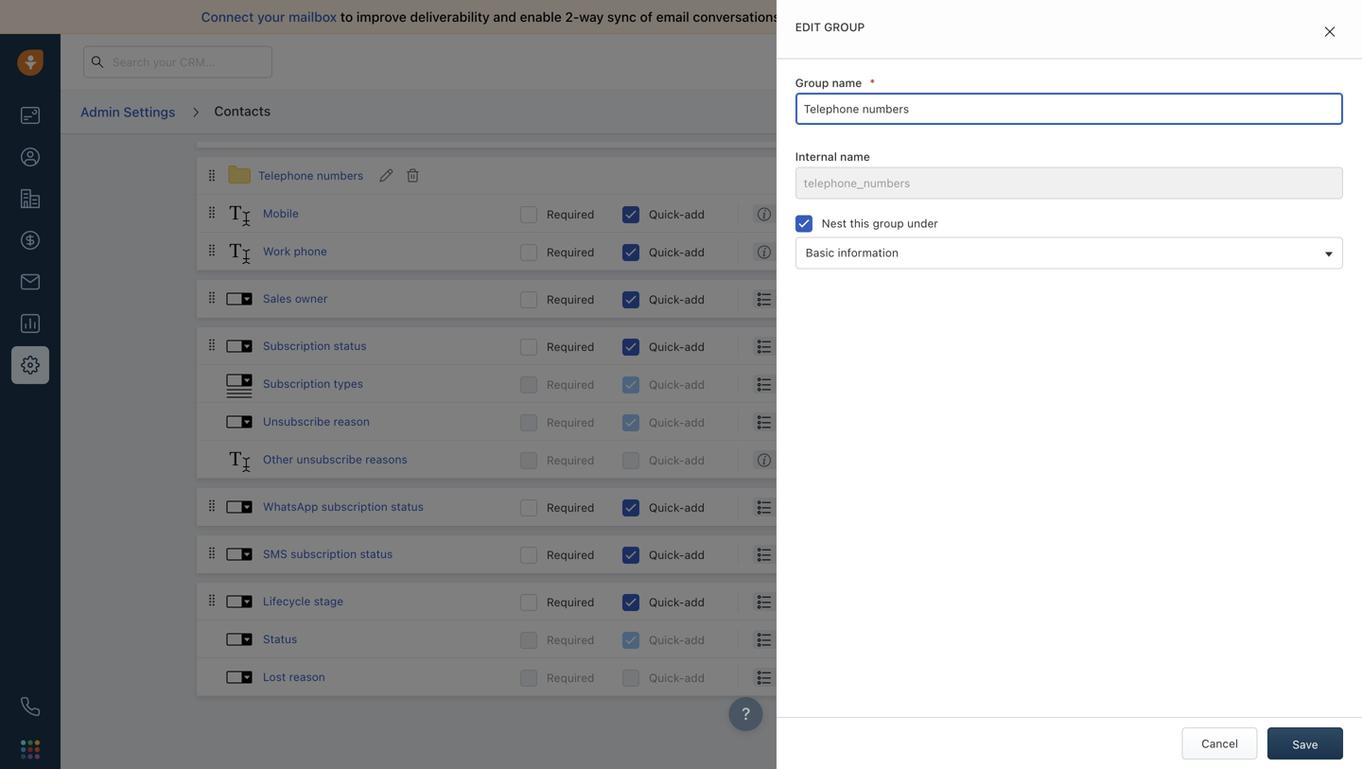 Task type: describe. For each thing, give the bounding box(es) containing it.
3 choices added for lifecycle stage
[[776, 595, 864, 608]]

owner
[[295, 292, 328, 305]]

1 vertical spatial group
[[873, 216, 904, 230]]

telephone numbers link
[[258, 167, 364, 183]]

choices for subscription types
[[786, 377, 827, 391]]

your
[[856, 55, 878, 68]]

1 for 1 choices added
[[776, 292, 781, 305]]

explore plans
[[1016, 55, 1089, 68]]

information
[[838, 246, 899, 259]]

contacts
[[214, 103, 271, 119]]

0 vertical spatial status
[[334, 339, 367, 352]]

quick- for sms subscription status
[[649, 548, 685, 561]]

required for sales owner
[[547, 293, 595, 306]]

explore plans link
[[1005, 50, 1099, 73]]

basic information button
[[796, 237, 1344, 269]]

3 not from the top
[[815, 453, 833, 466]]

required for work phone
[[547, 245, 595, 259]]

numbers
[[317, 169, 364, 182]]

added for whatsapp subscription status
[[831, 500, 864, 514]]

8
[[776, 633, 783, 646]]

quick-add for lifecycle stage
[[649, 595, 705, 609]]

form dropdown image for sms subscription status
[[225, 540, 254, 569]]

status
[[263, 632, 297, 646]]

admin
[[80, 104, 120, 119]]

all
[[833, 9, 847, 25]]

conversations.
[[693, 9, 784, 25]]

whatsapp subscription status
[[263, 500, 424, 513]]

required for subscription status
[[547, 340, 595, 353]]

Internal name text field
[[796, 167, 1344, 199]]

phone element
[[11, 688, 49, 726]]

5 for subscription status
[[776, 340, 783, 353]]

stage
[[314, 595, 344, 608]]

quick- for mobile
[[649, 208, 685, 221]]

admin settings
[[80, 104, 175, 119]]

choices for sms subscription status
[[786, 548, 827, 561]]

unsubscribe reason
[[263, 415, 370, 428]]

import
[[788, 9, 829, 25]]

choices for lifecycle stage
[[786, 595, 827, 608]]

phone image
[[21, 697, 40, 716]]

quick-add for mobile
[[649, 208, 705, 221]]

subscription for subscription types
[[263, 377, 330, 390]]

form dropdown image for status
[[225, 625, 254, 654]]

quick- for subscription types
[[649, 378, 685, 391]]

name for group name
[[832, 76, 862, 89]]

telephone
[[258, 169, 314, 182]]

basic information
[[806, 246, 899, 259]]

1 choices added
[[776, 292, 862, 305]]

nest this group under
[[822, 216, 938, 230]]

3 choices added for sms subscription status
[[776, 548, 864, 561]]

2-
[[565, 9, 579, 25]]

types
[[334, 377, 363, 390]]

quick-add for subscription status
[[649, 340, 705, 353]]

tooltip not added for work phone
[[776, 245, 870, 258]]

form multi_select_dropdown image
[[225, 372, 254, 400]]

save button
[[1268, 728, 1344, 760]]

form text image for work phone
[[225, 239, 254, 268]]

choices for whatsapp subscription status
[[786, 500, 827, 514]]

quick- for status
[[649, 633, 685, 647]]

add for subscription types
[[685, 378, 705, 391]]

form dropdown image for whatsapp subscription status
[[225, 493, 254, 521]]

quick-add for whatsapp subscription status
[[649, 501, 705, 514]]

add tooltip link for mobile
[[894, 204, 953, 223]]

add field button
[[1130, 164, 1217, 187]]

21
[[942, 55, 954, 68]]

choices for lost reason
[[786, 671, 827, 684]]

form dropdown image for lost reason
[[225, 663, 254, 692]]

not for work phone
[[815, 245, 833, 258]]

lost
[[263, 670, 286, 683]]

quick- for work phone
[[649, 245, 685, 259]]

form text image for mobile
[[225, 201, 254, 230]]

email
[[656, 9, 690, 25]]

other unsubscribe reasons
[[263, 453, 408, 466]]

quick-add for subscription types
[[649, 378, 705, 391]]

whatsapp
[[263, 500, 318, 513]]

choices for unsubscribe reason
[[786, 415, 827, 428]]

save
[[1293, 738, 1319, 751]]

1 ui drag handle image from the top
[[206, 169, 218, 182]]

required for subscription types
[[547, 378, 595, 391]]

required for sms subscription status
[[547, 548, 595, 561]]

quick- for whatsapp subscription status
[[649, 501, 685, 514]]

form text image
[[225, 116, 254, 145]]

added for unsubscribe reason
[[831, 415, 864, 428]]

import all your sales data link
[[788, 9, 948, 25]]

way
[[579, 9, 604, 25]]

tooltip for mobile
[[919, 207, 953, 220]]

3 for lifecycle stage
[[776, 595, 783, 608]]

ui drag handle image for work phone
[[206, 244, 218, 257]]

settings
[[123, 104, 175, 119]]

quick- for lifecycle stage
[[649, 595, 685, 609]]

ui drag handle image for lifecycle stage
[[206, 594, 218, 607]]

in
[[931, 55, 939, 68]]

8 choices added
[[776, 633, 864, 646]]

ui drag handle image for whatsapp subscription status
[[206, 499, 218, 512]]

telephone numbers
[[258, 169, 364, 182]]

sync
[[607, 9, 637, 25]]

under
[[907, 216, 938, 230]]

1 link
[[1218, 46, 1250, 78]]

add tooltip for mobile
[[894, 207, 953, 220]]

quick- for other unsubscribe reasons
[[649, 454, 685, 467]]

quick-add for other unsubscribe reasons
[[649, 454, 705, 467]]

form dropdown image for lifecycle stage
[[225, 587, 254, 616]]

add for work phone
[[685, 245, 705, 259]]

edit group
[[796, 20, 865, 34]]

form dropdown image for subscription status
[[225, 332, 254, 360]]

required for lost reason
[[547, 671, 595, 684]]

add for sms subscription status
[[685, 548, 705, 561]]

3 tooltip from the top
[[776, 453, 812, 466]]

ui drag handle image for sales owner
[[206, 291, 218, 304]]

add for work phone
[[894, 245, 915, 258]]

quick- for lost reason
[[649, 671, 685, 684]]

subscription for whatsapp
[[322, 500, 388, 513]]

3 choices added for whatsapp subscription status
[[776, 500, 864, 514]]

add field
[[1159, 169, 1206, 182]]

to
[[340, 9, 353, 25]]

lifecycle
[[263, 595, 311, 608]]

added for other unsubscribe reasons
[[836, 453, 870, 466]]

send email image
[[1186, 56, 1199, 68]]

reason for unsubscribe reason
[[334, 415, 370, 428]]

quick-add for unsubscribe reason
[[649, 416, 705, 429]]

unsubscribe
[[297, 453, 362, 466]]

nest
[[822, 216, 847, 230]]

Search your CRM... text field
[[83, 46, 272, 78]]

status for whatsapp subscription status
[[391, 500, 424, 513]]

required for unsubscribe reason
[[547, 416, 595, 429]]

add for other unsubscribe reasons
[[685, 454, 705, 467]]

subscription types
[[263, 377, 363, 390]]

connect your mailbox to improve deliverability and enable 2-way sync of email conversations. import all your sales data
[[201, 9, 945, 25]]

enable
[[520, 9, 562, 25]]

subscription for subscription status
[[263, 339, 330, 352]]

added for sms subscription status
[[831, 548, 864, 561]]

status for sms subscription status
[[360, 547, 393, 560]]



Task type: locate. For each thing, give the bounding box(es) containing it.
5 for unsubscribe reason
[[776, 415, 783, 428]]

8 required from the top
[[547, 501, 595, 514]]

1 required from the top
[[547, 208, 595, 221]]

1 5 from the top
[[776, 340, 783, 353]]

1 horizontal spatial group
[[873, 216, 904, 230]]

added
[[836, 207, 870, 220], [836, 245, 870, 258], [829, 292, 862, 305], [831, 340, 864, 353], [831, 377, 864, 391], [831, 415, 864, 428], [836, 453, 870, 466], [831, 500, 864, 514], [831, 548, 864, 561], [831, 595, 864, 608], [831, 633, 864, 646], [831, 671, 864, 684]]

add right this
[[894, 207, 915, 220]]

1 3 from the top
[[776, 500, 783, 514]]

add for lost reason
[[685, 671, 705, 684]]

5 for subscription types
[[776, 377, 783, 391]]

1 form dropdown image from the top
[[225, 493, 254, 521]]

0 vertical spatial add tooltip link
[[894, 204, 953, 223]]

quick-add for lost reason
[[649, 671, 705, 684]]

of
[[640, 9, 653, 25]]

2 your from the left
[[850, 9, 878, 25]]

status up types
[[334, 339, 367, 352]]

12 quick-add from the top
[[649, 671, 705, 684]]

form dropdown image down form multi_select_dropdown image
[[225, 408, 254, 436]]

freshworks switcher image
[[21, 740, 40, 759]]

add
[[685, 208, 705, 221], [685, 245, 705, 259], [685, 293, 705, 306], [685, 340, 705, 353], [685, 378, 705, 391], [685, 416, 705, 429], [685, 454, 705, 467], [685, 501, 705, 514], [685, 548, 705, 561], [685, 595, 705, 609], [685, 633, 705, 647], [685, 671, 705, 684]]

2 vertical spatial 3 choices added
[[776, 595, 864, 608]]

2 5 choices added from the top
[[776, 377, 864, 391]]

11 required from the top
[[547, 633, 595, 647]]

5 quick- from the top
[[649, 378, 685, 391]]

4 5 from the top
[[776, 671, 783, 684]]

subscription status
[[263, 339, 367, 352]]

1 form text image from the top
[[225, 201, 254, 230]]

3
[[776, 500, 783, 514], [776, 548, 783, 561], [776, 595, 783, 608]]

3 for sms subscription status
[[776, 548, 783, 561]]

admin settings link
[[79, 97, 176, 127]]

1 vertical spatial add tooltip link
[[894, 242, 953, 261]]

quick-
[[649, 208, 685, 221], [649, 245, 685, 259], [649, 293, 685, 306], [649, 340, 685, 353], [649, 378, 685, 391], [649, 416, 685, 429], [649, 454, 685, 467], [649, 501, 685, 514], [649, 548, 685, 561], [649, 595, 685, 609], [649, 633, 685, 647], [649, 671, 685, 684]]

form text image left mobile
[[225, 201, 254, 230]]

7 add from the top
[[685, 454, 705, 467]]

0 vertical spatial form dropdown image
[[225, 493, 254, 521]]

1 vertical spatial ui drag handle image
[[206, 546, 218, 560]]

4 ui drag handle image from the top
[[206, 338, 218, 351]]

choices for sales owner
[[784, 292, 826, 305]]

improve
[[357, 9, 407, 25]]

3 5 from the top
[[776, 415, 783, 428]]

8 quick- from the top
[[649, 501, 685, 514]]

3 3 choices added from the top
[[776, 595, 864, 608]]

add tooltip down under
[[894, 245, 953, 258]]

3 ui drag handle image from the top
[[206, 594, 218, 607]]

tooltip right this
[[919, 207, 953, 220]]

5 choices added for subscription status
[[776, 340, 864, 353]]

5 choices added for unsubscribe reason
[[776, 415, 864, 428]]

1 vertical spatial tooltip
[[919, 245, 953, 258]]

tooltip down under
[[919, 245, 953, 258]]

1 quick- from the top
[[649, 208, 685, 221]]

add tooltip link for work phone
[[894, 242, 953, 261]]

2 tooltip from the top
[[919, 245, 953, 258]]

2 vertical spatial ui drag handle image
[[206, 594, 218, 607]]

not for mobile
[[815, 207, 833, 220]]

quick- for subscription status
[[649, 340, 685, 353]]

tooltip
[[776, 207, 812, 220], [776, 245, 812, 258], [776, 453, 812, 466]]

dialog
[[777, 0, 1362, 769]]

1 subscription from the top
[[263, 339, 330, 352]]

form dropdown image
[[225, 285, 254, 313], [225, 332, 254, 360], [225, 408, 254, 436], [225, 540, 254, 569], [225, 625, 254, 654], [225, 663, 254, 692]]

form dropdown image
[[225, 493, 254, 521], [225, 587, 254, 616]]

1
[[1237, 49, 1243, 61], [776, 292, 781, 305]]

6 add from the top
[[685, 416, 705, 429]]

group right the edit
[[824, 20, 865, 34]]

name for internal name
[[840, 150, 870, 163]]

1 add from the top
[[685, 208, 705, 221]]

2 quick-add from the top
[[649, 245, 705, 259]]

status
[[334, 339, 367, 352], [391, 500, 424, 513], [360, 547, 393, 560]]

add down under
[[894, 245, 915, 258]]

0 vertical spatial reason
[[334, 415, 370, 428]]

1 inside 1 link
[[1237, 49, 1243, 61]]

4 form dropdown image from the top
[[225, 540, 254, 569]]

add tooltip link right this
[[894, 204, 953, 223]]

form dropdown image left lifecycle
[[225, 587, 254, 616]]

3 3 from the top
[[776, 595, 783, 608]]

form dropdown image left sales
[[225, 285, 254, 313]]

connect
[[201, 9, 254, 25]]

quick- for unsubscribe reason
[[649, 416, 685, 429]]

8 quick-add from the top
[[649, 501, 705, 514]]

1 5 choices added from the top
[[776, 340, 864, 353]]

0 vertical spatial not
[[815, 207, 833, 220]]

1 add tooltip link from the top
[[894, 204, 953, 223]]

2 form text image from the top
[[225, 239, 254, 268]]

plans
[[1060, 55, 1089, 68]]

0 vertical spatial ui drag handle image
[[206, 291, 218, 304]]

name
[[832, 76, 862, 89], [840, 150, 870, 163]]

and
[[493, 9, 517, 25]]

subscription up the stage
[[291, 547, 357, 560]]

dialog containing edit group
[[777, 0, 1362, 769]]

7 quick- from the top
[[649, 454, 685, 467]]

9 quick-add from the top
[[649, 548, 705, 561]]

deliverability
[[410, 9, 490, 25]]

1 vertical spatial 3 choices added
[[776, 548, 864, 561]]

4 quick- from the top
[[649, 340, 685, 353]]

form text image left the work
[[225, 239, 254, 268]]

1 your from the left
[[257, 9, 285, 25]]

1 form dropdown image from the top
[[225, 285, 254, 313]]

this
[[850, 216, 870, 230]]

5 choices added for lost reason
[[776, 671, 864, 684]]

3 quick-add from the top
[[649, 293, 705, 306]]

add for unsubscribe reason
[[685, 416, 705, 429]]

0 horizontal spatial reason
[[289, 670, 325, 683]]

2 tooltip from the top
[[776, 245, 812, 258]]

tooltip not added for mobile
[[776, 207, 870, 220]]

Enter a name, or pick from a list text field
[[796, 93, 1344, 125]]

cancel button
[[1182, 728, 1258, 760]]

add for status
[[685, 633, 705, 647]]

5 required from the top
[[547, 378, 595, 391]]

4 quick-add from the top
[[649, 340, 705, 353]]

12 quick- from the top
[[649, 671, 685, 684]]

status down 'whatsapp subscription status'
[[360, 547, 393, 560]]

0 vertical spatial 3
[[776, 500, 783, 514]]

name right internal
[[840, 150, 870, 163]]

add tooltip right this
[[894, 207, 953, 220]]

internal
[[796, 150, 837, 163]]

edit
[[796, 20, 821, 34]]

required for mobile
[[547, 208, 595, 221]]

internal name
[[796, 150, 870, 163]]

add for subscription status
[[685, 340, 705, 353]]

quick-add for status
[[649, 633, 705, 647]]

unsubscribe
[[263, 415, 330, 428]]

form dropdown image left sms at bottom
[[225, 540, 254, 569]]

choices for subscription status
[[786, 340, 827, 353]]

add for whatsapp subscription status
[[685, 501, 705, 514]]

reasons
[[365, 453, 408, 466]]

basic
[[806, 246, 835, 259]]

required for lifecycle stage
[[547, 595, 595, 609]]

group name
[[796, 76, 862, 89]]

2 ui drag handle image from the top
[[206, 546, 218, 560]]

0 vertical spatial tooltip
[[776, 207, 812, 220]]

1 for 1
[[1237, 49, 1243, 61]]

5 add from the top
[[685, 378, 705, 391]]

trial
[[881, 55, 900, 68]]

10 quick-add from the top
[[649, 595, 705, 609]]

added for lifecycle stage
[[831, 595, 864, 608]]

2 vertical spatial add
[[894, 245, 915, 258]]

0 vertical spatial form text image
[[225, 201, 254, 230]]

2 add from the top
[[685, 245, 705, 259]]

5
[[776, 340, 783, 353], [776, 377, 783, 391], [776, 415, 783, 428], [776, 671, 783, 684]]

phone
[[294, 244, 327, 258]]

12 add from the top
[[685, 671, 705, 684]]

3 form dropdown image from the top
[[225, 408, 254, 436]]

6 form dropdown image from the top
[[225, 663, 254, 692]]

7 quick-add from the top
[[649, 454, 705, 467]]

added for subscription status
[[831, 340, 864, 353]]

4 required from the top
[[547, 340, 595, 353]]

your right all
[[850, 9, 878, 25]]

tooltip for work phone
[[776, 245, 812, 258]]

work
[[263, 244, 291, 258]]

mobile
[[263, 207, 299, 220]]

0 vertical spatial group
[[824, 20, 865, 34]]

lifecycle stage
[[263, 595, 344, 608]]

0 vertical spatial add tooltip
[[894, 207, 953, 220]]

3 form text image from the top
[[225, 447, 254, 476]]

ui drag handle image for subscription status
[[206, 338, 218, 351]]

tooltip not added
[[776, 207, 870, 220], [776, 245, 870, 258], [776, 453, 870, 466]]

3 ui drag handle image from the top
[[206, 244, 218, 257]]

quick-add
[[649, 208, 705, 221], [649, 245, 705, 259], [649, 293, 705, 306], [649, 340, 705, 353], [649, 378, 705, 391], [649, 416, 705, 429], [649, 454, 705, 467], [649, 501, 705, 514], [649, 548, 705, 561], [649, 595, 705, 609], [649, 633, 705, 647], [649, 671, 705, 684]]

2 required from the top
[[547, 245, 595, 259]]

0 horizontal spatial group
[[824, 20, 865, 34]]

2 3 choices added from the top
[[776, 548, 864, 561]]

1 vertical spatial add tooltip
[[894, 245, 953, 258]]

ui drag handle image
[[206, 291, 218, 304], [206, 546, 218, 560], [206, 594, 218, 607]]

9 add from the top
[[685, 548, 705, 561]]

1 vertical spatial reason
[[289, 670, 325, 683]]

1 vertical spatial name
[[840, 150, 870, 163]]

quick-add for sms subscription status
[[649, 548, 705, 561]]

reason for lost reason
[[289, 670, 325, 683]]

added for subscription types
[[831, 377, 864, 391]]

subscription
[[322, 500, 388, 513], [291, 547, 357, 560]]

1 horizontal spatial 1
[[1237, 49, 1243, 61]]

3 add from the top
[[685, 293, 705, 306]]

1 add tooltip from the top
[[894, 207, 953, 220]]

explore
[[1016, 55, 1056, 68]]

3 5 choices added from the top
[[776, 415, 864, 428]]

your left mailbox
[[257, 9, 285, 25]]

form dropdown image left whatsapp
[[225, 493, 254, 521]]

11 add from the top
[[685, 633, 705, 647]]

cancel
[[1202, 737, 1239, 750]]

0 vertical spatial add
[[1159, 169, 1180, 182]]

12 required from the top
[[547, 671, 595, 684]]

2 tooltip not added from the top
[[776, 245, 870, 258]]

3 for whatsapp subscription status
[[776, 500, 783, 514]]

tooltip
[[919, 207, 953, 220], [919, 245, 953, 258]]

7 required from the top
[[547, 454, 595, 467]]

form text image for other unsubscribe reasons
[[225, 447, 254, 476]]

subscription up the unsubscribe
[[263, 377, 330, 390]]

4 5 choices added from the top
[[776, 671, 864, 684]]

10 add from the top
[[685, 595, 705, 609]]

2 add tooltip link from the top
[[894, 242, 953, 261]]

5 form dropdown image from the top
[[225, 625, 254, 654]]

5 quick-add from the top
[[649, 378, 705, 391]]

1 tooltip from the top
[[776, 207, 812, 220]]

add tooltip link
[[894, 204, 953, 223], [894, 242, 953, 261]]

ui drag handle image left sales
[[206, 291, 218, 304]]

2 vertical spatial 3
[[776, 595, 783, 608]]

group
[[824, 20, 865, 34], [873, 216, 904, 230]]

4 add from the top
[[685, 340, 705, 353]]

lost reason
[[263, 670, 325, 683]]

1 vertical spatial subscription
[[291, 547, 357, 560]]

subscription up subscription types
[[263, 339, 330, 352]]

11 quick- from the top
[[649, 633, 685, 647]]

add left field
[[1159, 169, 1180, 182]]

subscription down other unsubscribe reasons on the left
[[322, 500, 388, 513]]

status down reasons on the left of the page
[[391, 500, 424, 513]]

name down the your
[[832, 76, 862, 89]]

ui drag handle image left sms at bottom
[[206, 546, 218, 560]]

1 vertical spatial not
[[815, 245, 833, 258]]

tooltip for mobile
[[776, 207, 812, 220]]

2 vertical spatial tooltip not added
[[776, 453, 870, 466]]

ends
[[903, 55, 928, 68]]

add tooltip for work phone
[[894, 245, 953, 258]]

2 ui drag handle image from the top
[[206, 206, 218, 219]]

2 vertical spatial tooltip
[[776, 453, 812, 466]]

2 form dropdown image from the top
[[225, 587, 254, 616]]

quick- for sales owner
[[649, 293, 685, 306]]

group right this
[[873, 216, 904, 230]]

0 horizontal spatial 1
[[776, 292, 781, 305]]

ui drag handle image left lifecycle
[[206, 594, 218, 607]]

2 vertical spatial form text image
[[225, 447, 254, 476]]

subscription for sms
[[291, 547, 357, 560]]

tooltip for work phone
[[919, 245, 953, 258]]

1 vertical spatial 1
[[776, 292, 781, 305]]

sales
[[263, 292, 292, 305]]

0 vertical spatial 1
[[1237, 49, 1243, 61]]

5 ui drag handle image from the top
[[206, 499, 218, 512]]

1 tooltip not added from the top
[[776, 207, 870, 220]]

reason right lost
[[289, 670, 325, 683]]

add for sales owner
[[685, 293, 705, 306]]

1 vertical spatial status
[[391, 500, 424, 513]]

0 horizontal spatial your
[[257, 9, 285, 25]]

choices for status
[[786, 633, 828, 646]]

1 3 choices added from the top
[[776, 500, 864, 514]]

0 vertical spatial name
[[832, 76, 862, 89]]

reason down types
[[334, 415, 370, 428]]

sales
[[882, 9, 914, 25]]

added for sales owner
[[829, 292, 862, 305]]

form text image left other
[[225, 447, 254, 476]]

6 quick-add from the top
[[649, 416, 705, 429]]

0 vertical spatial 3 choices added
[[776, 500, 864, 514]]

form dropdown image left status
[[225, 625, 254, 654]]

connect your mailbox link
[[201, 9, 340, 25]]

work phone
[[263, 244, 327, 258]]

2 vertical spatial not
[[815, 453, 833, 466]]

required for whatsapp subscription status
[[547, 501, 595, 514]]

5 for lost reason
[[776, 671, 783, 684]]

reason
[[334, 415, 370, 428], [289, 670, 325, 683]]

required
[[547, 208, 595, 221], [547, 245, 595, 259], [547, 293, 595, 306], [547, 340, 595, 353], [547, 378, 595, 391], [547, 416, 595, 429], [547, 454, 595, 467], [547, 501, 595, 514], [547, 548, 595, 561], [547, 595, 595, 609], [547, 633, 595, 647], [547, 671, 595, 684]]

ui drag handle image
[[206, 169, 218, 182], [206, 206, 218, 219], [206, 244, 218, 257], [206, 338, 218, 351], [206, 499, 218, 512]]

sales owner
[[263, 292, 328, 305]]

ui drag handle image for sms subscription status
[[206, 546, 218, 560]]

add tooltip link down under
[[894, 242, 953, 261]]

form text image
[[225, 201, 254, 230], [225, 239, 254, 268], [225, 447, 254, 476]]

sms subscription status
[[263, 547, 393, 560]]

your trial ends in 21 days
[[856, 55, 980, 68]]

3 quick- from the top
[[649, 293, 685, 306]]

6 quick- from the top
[[649, 416, 685, 429]]

2 add tooltip from the top
[[894, 245, 953, 258]]

add for mobile
[[685, 208, 705, 221]]

3 required from the top
[[547, 293, 595, 306]]

required for other unsubscribe reasons
[[547, 454, 595, 467]]

0 vertical spatial tooltip
[[919, 207, 953, 220]]

9 quick- from the top
[[649, 548, 685, 561]]

add inside button
[[1159, 169, 1180, 182]]

1 vertical spatial add
[[894, 207, 915, 220]]

2 vertical spatial status
[[360, 547, 393, 560]]

1 ui drag handle image from the top
[[206, 291, 218, 304]]

2 5 from the top
[[776, 377, 783, 391]]

days
[[957, 55, 980, 68]]

0 vertical spatial subscription
[[322, 500, 388, 513]]

1 vertical spatial 3
[[776, 548, 783, 561]]

2 subscription from the top
[[263, 377, 330, 390]]

other
[[263, 453, 293, 466]]

2 quick- from the top
[[649, 245, 685, 259]]

quick-add for sales owner
[[649, 293, 705, 306]]

your
[[257, 9, 285, 25], [850, 9, 878, 25]]

2 form dropdown image from the top
[[225, 332, 254, 360]]

added for status
[[831, 633, 864, 646]]

6 required from the top
[[547, 416, 595, 429]]

11 quick-add from the top
[[649, 633, 705, 647]]

10 quick- from the top
[[649, 595, 685, 609]]

form dropdown image left lost
[[225, 663, 254, 692]]

field
[[1183, 169, 1206, 182]]

1 vertical spatial tooltip
[[776, 245, 812, 258]]

0 vertical spatial subscription
[[263, 339, 330, 352]]

mailbox
[[289, 9, 337, 25]]

10 required from the top
[[547, 595, 595, 609]]

1 tooltip from the top
[[919, 207, 953, 220]]

8 add from the top
[[685, 501, 705, 514]]

form dropdown image up form multi_select_dropdown image
[[225, 332, 254, 360]]

1 horizontal spatial your
[[850, 9, 878, 25]]

data
[[917, 9, 945, 25]]

1 vertical spatial form text image
[[225, 239, 254, 268]]

5 choices added
[[776, 340, 864, 353], [776, 377, 864, 391], [776, 415, 864, 428], [776, 671, 864, 684]]

2 3 from the top
[[776, 548, 783, 561]]

5 choices added for subscription types
[[776, 377, 864, 391]]

1 horizontal spatial reason
[[334, 415, 370, 428]]

add for mobile
[[894, 207, 915, 220]]

0 vertical spatial tooltip not added
[[776, 207, 870, 220]]

1 quick-add from the top
[[649, 208, 705, 221]]

1 vertical spatial subscription
[[263, 377, 330, 390]]

1 vertical spatial form dropdown image
[[225, 587, 254, 616]]

1 not from the top
[[815, 207, 833, 220]]

group
[[796, 76, 829, 89]]

quick-add for work phone
[[649, 245, 705, 259]]

sms
[[263, 547, 287, 560]]

2 not from the top
[[815, 245, 833, 258]]

3 tooltip not added from the top
[[776, 453, 870, 466]]

add
[[1159, 169, 1180, 182], [894, 207, 915, 220], [894, 245, 915, 258]]

required for status
[[547, 633, 595, 647]]

1 vertical spatial tooltip not added
[[776, 245, 870, 258]]

9 required from the top
[[547, 548, 595, 561]]

add for lifecycle stage
[[685, 595, 705, 609]]

choices
[[784, 292, 826, 305], [786, 340, 827, 353], [786, 377, 827, 391], [786, 415, 827, 428], [786, 500, 827, 514], [786, 548, 827, 561], [786, 595, 827, 608], [786, 633, 828, 646], [786, 671, 827, 684]]



Task type: vqa. For each thing, say whether or not it's contained in the screenshot.
Connect your mailbox to improve deliverability and enable 2-way sync of email conversations. Import all your sales data so you don't have to start from scratch.
no



